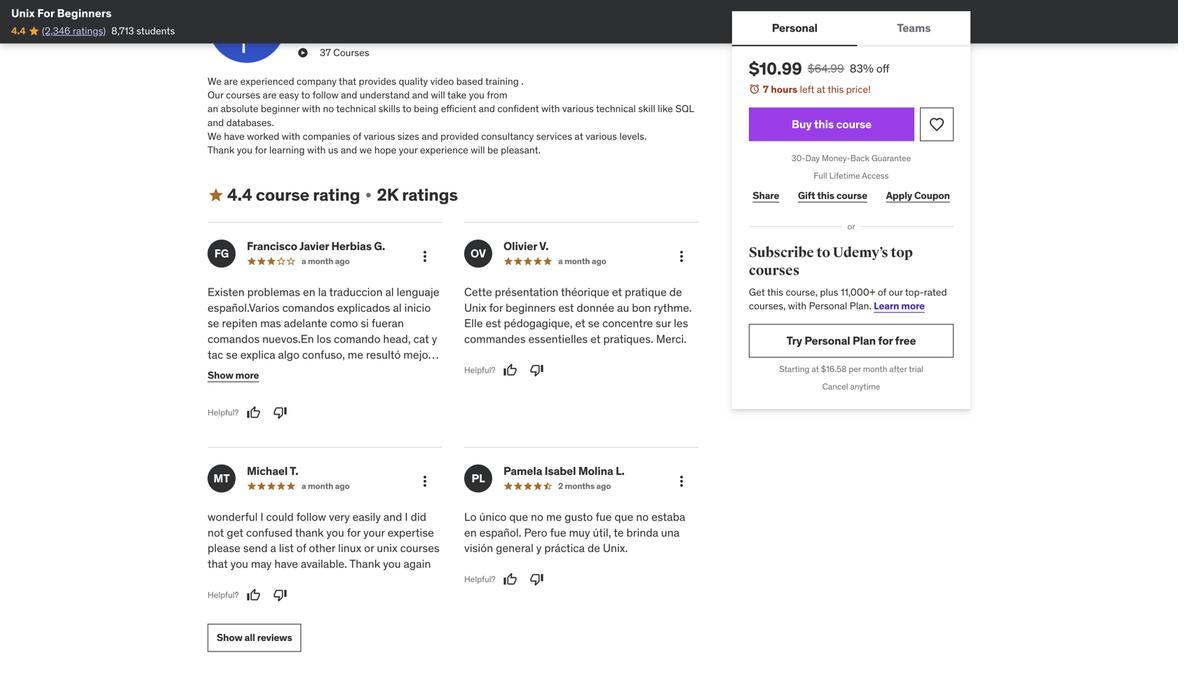 Task type: vqa. For each thing, say whether or not it's contained in the screenshot.
leftmost THE 4.7
no



Task type: locate. For each thing, give the bounding box(es) containing it.
and
[[341, 89, 357, 101], [412, 89, 429, 101], [479, 103, 495, 115], [208, 116, 224, 129], [422, 130, 438, 143], [341, 144, 357, 156], [383, 510, 402, 524]]

we down an
[[208, 130, 222, 143]]

ago for isabel
[[596, 481, 611, 492]]

brinda
[[626, 526, 658, 540]]

de down útil,
[[588, 541, 600, 556]]

learn more
[[874, 300, 925, 312]]

1 i from the left
[[260, 510, 263, 524]]

0 vertical spatial have
[[224, 130, 245, 143]]

or
[[847, 221, 855, 232], [364, 541, 374, 556]]

more down explica
[[235, 369, 259, 382]]

1 horizontal spatial are
[[263, 89, 277, 101]]

with
[[302, 103, 321, 115], [541, 103, 560, 115], [282, 130, 300, 143], [307, 144, 326, 156], [788, 300, 807, 312]]

se down "donnée"
[[588, 316, 600, 331]]

0 horizontal spatial more
[[235, 369, 259, 382]]

video
[[430, 75, 454, 88]]

per
[[849, 364, 861, 375]]

en down explica
[[253, 364, 266, 378]]

personal
[[772, 21, 818, 35], [809, 300, 847, 312], [805, 334, 850, 348]]

comandos down repiten
[[208, 332, 260, 346]]

show more button
[[208, 362, 259, 390]]

0 horizontal spatial que
[[509, 510, 528, 524]]

a down javier
[[302, 256, 306, 267]]

1 horizontal spatial y
[[432, 332, 437, 346]]

0 vertical spatial are
[[224, 75, 238, 88]]

0 vertical spatial show
[[208, 369, 233, 382]]

visión
[[464, 541, 493, 556]]

xsmall image
[[297, 46, 309, 60]]

that down please
[[208, 557, 228, 572]]

this up the courses,
[[767, 286, 783, 299]]

commandes
[[464, 332, 526, 346]]

this left price!
[[828, 83, 844, 96]]

1 vertical spatial est
[[486, 316, 501, 331]]

understand
[[360, 89, 410, 101]]

show inside show all reviews 'button'
[[217, 632, 242, 644]]

we
[[359, 144, 372, 156]]

mark review by pamela isabel molina l. as unhelpful image
[[530, 573, 544, 587]]

1 vertical spatial that
[[208, 557, 228, 572]]

month
[[308, 256, 333, 267], [564, 256, 590, 267], [863, 364, 887, 375], [308, 481, 333, 492]]

$10.99
[[749, 58, 802, 79]]

that down 37 courses
[[339, 75, 356, 88]]

1 vertical spatial español.
[[479, 526, 521, 540]]

1 vertical spatial at
[[575, 130, 583, 143]]

1 vertical spatial have
[[274, 557, 298, 572]]

1 horizontal spatial i
[[405, 510, 408, 524]]

ago up very
[[335, 481, 350, 492]]

0 vertical spatial follow
[[312, 89, 339, 101]]

0 vertical spatial thank
[[208, 144, 235, 156]]

your down sizes
[[399, 144, 418, 156]]

0 horizontal spatial of
[[296, 541, 306, 556]]

se inside varios comandos explicados al inicio se repiten mas adelante como si fueran comandos nuevos.
[[208, 316, 219, 331]]

personal up $16.58
[[805, 334, 850, 348]]

try personal plan for free link
[[749, 324, 954, 358]]

month up anytime
[[863, 364, 887, 375]]

this inside get this course, plus 11,000+ of our top-rated courses, with personal plan.
[[767, 286, 783, 299]]

1 que from the left
[[509, 510, 528, 524]]

and down an
[[208, 116, 224, 129]]

course down learning
[[256, 184, 309, 206]]

ago up 'théorique'
[[592, 256, 606, 267]]

did
[[411, 510, 426, 524]]

you down worked
[[237, 144, 252, 156]]

thank inside we are experienced company that provides quality video based training . our courses are easy to follow and understand and will take you from an absolute beginner with no technical skills to being efficient and confident with various technical skill like sql and databases. we have worked with companies of various sizes and provided consultancy services at various levels. thank you for learning with us and we hope your experience will be pleasant.
[[208, 144, 235, 156]]

at
[[817, 83, 825, 96], [575, 130, 583, 143], [812, 364, 819, 375]]

apply coupon button
[[882, 182, 954, 210]]

0 horizontal spatial 4.4
[[11, 24, 26, 37]]

this for buy
[[814, 117, 834, 131]]

resultó
[[366, 348, 401, 362]]

comandos up adelante
[[282, 301, 334, 315]]

2 vertical spatial at
[[812, 364, 819, 375]]

mt
[[213, 471, 230, 486]]

0 horizontal spatial that
[[208, 557, 228, 572]]

0 vertical spatial est
[[558, 301, 574, 315]]

de up rythme.
[[669, 285, 682, 299]]

your
[[399, 144, 418, 156], [363, 526, 385, 540]]

te
[[614, 526, 624, 540]]

existen
[[208, 285, 245, 299]]

1 horizontal spatial have
[[274, 557, 298, 572]]

0 vertical spatial more
[[901, 300, 925, 312]]

.
[[521, 75, 524, 88]]

me inside lo único que no me gusto fue que no estaba en español. pero fue muy útil, te brinda una visión general y práctica de unix.
[[546, 510, 562, 524]]

wonderful  i could follow very easily and i did not get confused  thank you for your expertise please send a list of other linux or unix courses that you may have available.  thank you again
[[208, 510, 440, 572]]

and inside wonderful  i could follow very easily and i did not get confused  thank you for your expertise please send a list of other linux or unix courses that you may have available.  thank you again
[[383, 510, 402, 524]]

have down "list"
[[274, 557, 298, 572]]

0 horizontal spatial de
[[588, 541, 600, 556]]

comando
[[334, 332, 380, 346]]

this inside 'link'
[[817, 189, 834, 202]]

courses
[[333, 46, 369, 59]]

0 vertical spatial 4.4
[[11, 24, 26, 37]]

a up thank
[[302, 481, 306, 492]]

free
[[895, 334, 916, 348]]

lo único que no me gusto fue que no estaba en español. pero fue muy útil, te brinda una visión general y práctica de unix.
[[464, 510, 685, 556]]

show left 'all'
[[217, 632, 242, 644]]

0 horizontal spatial will
[[431, 89, 445, 101]]

that inside wonderful  i could follow very easily and i did not get confused  thank you for your expertise please send a list of other linux or unix courses that you may have available.  thank you again
[[208, 557, 228, 572]]

traduccion
[[329, 285, 383, 299]]

herbias
[[331, 239, 372, 253]]

2 horizontal spatial of
[[878, 286, 886, 299]]

at left $16.58
[[812, 364, 819, 375]]

medium image
[[208, 187, 224, 204]]

subscribe
[[749, 244, 814, 262]]

y inside lo único que no me gusto fue que no estaba en español. pero fue muy útil, te brinda una visión general y práctica de unix.
[[536, 541, 542, 556]]

that inside we are experienced company that provides quality video based training . our courses are easy to follow and understand and will take you from an absolute beginner with no technical skills to being efficient and confident with various technical skill like sql and databases. we have worked with companies of various sizes and provided consultancy services at various levels. thank you for learning with us and we hope your experience will be pleasant.
[[339, 75, 356, 88]]

a left "list"
[[270, 541, 276, 556]]

with up services
[[541, 103, 560, 115]]

from
[[487, 89, 507, 101]]

to left udemy's
[[816, 244, 830, 262]]

of left the our
[[878, 286, 886, 299]]

of
[[353, 130, 361, 143], [878, 286, 886, 299], [296, 541, 306, 556]]

of up we
[[353, 130, 361, 143]]

1 horizontal spatial no
[[531, 510, 543, 524]]

technical
[[336, 103, 376, 115], [596, 103, 636, 115]]

courses inside subscribe to udemy's top courses
[[749, 262, 800, 280]]

2 vertical spatial y
[[536, 541, 542, 556]]

0 horizontal spatial have
[[224, 130, 245, 143]]

0 vertical spatial fue
[[596, 510, 612, 524]]

consultancy
[[481, 130, 534, 143]]

mark review by pamela isabel molina l. as helpful image
[[503, 573, 517, 587]]

gusto
[[565, 510, 593, 524]]

being
[[414, 103, 439, 115]]

learn
[[874, 300, 899, 312]]

to inside subscribe to udemy's top courses
[[816, 244, 830, 262]]

unix left for
[[11, 6, 35, 20]]

ago down molina
[[596, 481, 611, 492]]

isabel
[[545, 464, 576, 479]]

1 horizontal spatial est
[[558, 301, 574, 315]]

various left levels.
[[586, 130, 617, 143]]

y right cat
[[432, 332, 437, 346]]

mark review by francisco javier herbias g. as helpful image
[[247, 406, 261, 420]]

2 vertical spatial et
[[591, 332, 601, 346]]

a month ago up very
[[302, 481, 350, 492]]

follow up thank
[[296, 510, 326, 524]]

personal inside button
[[772, 21, 818, 35]]

for left free
[[878, 334, 893, 348]]

4.4 left "(2,346" in the top left of the page
[[11, 24, 26, 37]]

thank down databases.
[[208, 144, 235, 156]]

for inside wonderful  i could follow very easily and i did not get confused  thank you for your expertise please send a list of other linux or unix courses that you may have available.  thank you again
[[347, 526, 361, 540]]

personal up "$10.99"
[[772, 21, 818, 35]]

a month ago up 'théorique'
[[558, 256, 606, 267]]

like
[[658, 103, 673, 115]]

7 hours left at this price!
[[763, 83, 871, 96]]

a inside wonderful  i could follow very easily and i did not get confused  thank you for your expertise please send a list of other linux or unix courses that you may have available.  thank you again
[[270, 541, 276, 556]]

various
[[562, 103, 594, 115], [364, 130, 395, 143], [586, 130, 617, 143]]

0 vertical spatial al
[[385, 285, 394, 299]]

1 horizontal spatial your
[[399, 144, 418, 156]]

experience
[[420, 144, 468, 156]]

and left understand in the top left of the page
[[341, 89, 357, 101]]

will down video
[[431, 89, 445, 101]]

2 we from the top
[[208, 130, 222, 143]]

0 vertical spatial we
[[208, 75, 222, 88]]

alarm image
[[749, 83, 760, 95]]

1 vertical spatial 4.4
[[227, 184, 252, 206]]

4.4 course rating
[[227, 184, 360, 206]]

reviews
[[257, 632, 292, 644]]

1 vertical spatial personal
[[809, 300, 847, 312]]

pédogagique,
[[504, 316, 573, 331]]

1 vertical spatial follow
[[296, 510, 326, 524]]

helpful? for cette présentation théorique et pratique de unix for beginners est donnée au bon rythme. elle est pédogagique, et se concentre sur les commandes essentielles et pratiques. merci.
[[464, 365, 495, 376]]

show inside show more button
[[208, 369, 233, 382]]

les
[[674, 316, 688, 331]]

of right "list"
[[296, 541, 306, 556]]

and right us
[[341, 144, 357, 156]]

get this course, plus 11,000+ of our top-rated courses, with personal plan.
[[749, 286, 947, 312]]

will left be
[[471, 144, 485, 156]]

1 horizontal spatial technical
[[596, 103, 636, 115]]

0 horizontal spatial no
[[323, 103, 334, 115]]

se up buscarlo
[[226, 348, 238, 362]]

more inside button
[[235, 369, 259, 382]]

1 vertical spatial courses
[[749, 262, 800, 280]]

1 horizontal spatial that
[[339, 75, 356, 88]]

courses down "subscribe" at right
[[749, 262, 800, 280]]

you down based
[[469, 89, 485, 101]]

have down databases.
[[224, 130, 245, 143]]

this inside button
[[814, 117, 834, 131]]

v.
[[539, 239, 549, 253]]

ago down the herbias
[[335, 256, 350, 267]]

2 vertical spatial en
[[464, 526, 477, 540]]

1 horizontal spatial de
[[669, 285, 682, 299]]

0 vertical spatial of
[[353, 130, 361, 143]]

of inside get this course, plus 11,000+ of our top-rated courses, with personal plan.
[[878, 286, 886, 299]]

show down tac
[[208, 369, 233, 382]]

unix for beginners
[[11, 6, 112, 20]]

en inside lo único que no me gusto fue que no estaba en español. pero fue muy útil, te brinda una visión general y práctica de unix.
[[464, 526, 477, 540]]

for down cette
[[489, 301, 503, 315]]

1 vertical spatial or
[[364, 541, 374, 556]]

1 vertical spatial unix
[[464, 301, 486, 315]]

this right gift
[[817, 189, 834, 202]]

0 horizontal spatial courses
[[226, 89, 260, 101]]

1 horizontal spatial of
[[353, 130, 361, 143]]

tab list
[[732, 11, 971, 46]]

0 horizontal spatial y
[[305, 364, 311, 378]]

no up companies
[[323, 103, 334, 115]]

español.
[[208, 301, 249, 315], [479, 526, 521, 540]]

0 vertical spatial to
[[301, 89, 310, 101]]

are
[[224, 75, 238, 88], [263, 89, 277, 101]]

est down 'théorique'
[[558, 301, 574, 315]]

al inside existen problemas en la traduccion al lenguaje español.
[[385, 285, 394, 299]]

for up the linux
[[347, 526, 361, 540]]

francisco javier herbias g.
[[247, 239, 385, 253]]

0 horizontal spatial unix
[[11, 6, 35, 20]]

la
[[318, 285, 327, 299]]

0 vertical spatial personal
[[772, 21, 818, 35]]

more down "top-"
[[901, 300, 925, 312]]

helpful? left mark review by pamela isabel molina l. as helpful image
[[464, 574, 495, 585]]

2 vertical spatial to
[[816, 244, 830, 262]]

ago
[[335, 256, 350, 267], [592, 256, 606, 267], [335, 481, 350, 492], [596, 481, 611, 492]]

8,713 students
[[111, 24, 175, 37]]

trial
[[909, 364, 923, 375]]

unix up elle
[[464, 301, 486, 315]]

top
[[891, 244, 913, 262]]

1 horizontal spatial se
[[226, 348, 238, 362]]

tab list containing personal
[[732, 11, 971, 46]]

additional actions for review by francisco javier herbias g. image
[[417, 248, 433, 265]]

will
[[431, 89, 445, 101], [471, 144, 485, 156]]

provides
[[359, 75, 396, 88]]

1 vertical spatial en
[[253, 364, 266, 378]]

0 horizontal spatial me
[[348, 348, 363, 362]]

starting at $16.58 per month after trial cancel anytime
[[779, 364, 923, 392]]

quality
[[399, 75, 428, 88]]

1 vertical spatial more
[[235, 369, 259, 382]]

1 horizontal spatial more
[[901, 300, 925, 312]]

lo
[[464, 510, 477, 524]]

0 horizontal spatial comandos
[[208, 332, 260, 346]]

que up the pero
[[509, 510, 528, 524]]

show for show more
[[208, 369, 233, 382]]

easily
[[352, 510, 381, 524]]

personal down plus
[[809, 300, 847, 312]]

for inside we are experienced company that provides quality video based training . our courses are easy to follow and understand and will take you from an absolute beginner with no technical skills to being efficient and confident with various technical skill like sql and databases. we have worked with companies of various sizes and provided consultancy services at various levels. thank you for learning with us and we hope your experience will be pleasant.
[[255, 144, 267, 156]]

fue up práctica
[[550, 526, 566, 540]]

or up udemy's
[[847, 221, 855, 232]]

helpful? down 'practicos.' at bottom left
[[208, 407, 239, 418]]

course inside button
[[836, 117, 872, 131]]

en inside en los comando head, cat y tac se explica algo confuso, me resultó mejor buscarlo en google y con más ejemplos practicos.
[[253, 364, 266, 378]]

learn more link
[[874, 300, 925, 312]]

español. down existen
[[208, 301, 249, 315]]

1 horizontal spatial en
[[303, 285, 315, 299]]

follow down company
[[312, 89, 339, 101]]

list
[[279, 541, 294, 556]]

1 vertical spatial comandos
[[208, 332, 260, 346]]

follow inside wonderful  i could follow very easily and i did not get confused  thank you for your expertise please send a list of other linux or unix courses that you may have available.  thank you again
[[296, 510, 326, 524]]

your down easily
[[363, 526, 385, 540]]

se inside cette présentation théorique et pratique de unix for beginners est donnée au bon rythme. elle est pédogagique, et se concentre sur les commandes essentielles et pratiques. merci.
[[588, 316, 600, 331]]

we are experienced company that provides quality video based training . our courses are easy to follow and understand and will take you from an absolute beginner with no technical skills to being efficient and confident with various technical skill like sql and databases. we have worked with companies of various sizes and provided consultancy services at various levels. thank you for learning with us and we hope your experience will be pleasant.
[[208, 75, 694, 156]]

course down lifetime
[[836, 189, 867, 202]]

courses up absolute at the left
[[226, 89, 260, 101]]

2 horizontal spatial y
[[536, 541, 542, 556]]

2 horizontal spatial courses
[[749, 262, 800, 280]]

unix
[[377, 541, 398, 556]]

this for get
[[767, 286, 783, 299]]

4.4 right medium icon
[[227, 184, 252, 206]]

existen problemas en la traduccion al lenguaje español.
[[208, 285, 439, 315]]

0 vertical spatial your
[[399, 144, 418, 156]]

est up commandes
[[486, 316, 501, 331]]

course up back
[[836, 117, 872, 131]]

at right services
[[575, 130, 583, 143]]

for down worked
[[255, 144, 267, 156]]

month up 'théorique'
[[564, 256, 590, 267]]

be
[[487, 144, 498, 156]]

que up te
[[615, 510, 633, 524]]

me
[[348, 348, 363, 362], [546, 510, 562, 524]]

1 horizontal spatial comandos
[[282, 301, 334, 315]]

1 vertical spatial al
[[393, 301, 402, 315]]

0 horizontal spatial your
[[363, 526, 385, 540]]

2 technical from the left
[[596, 103, 636, 115]]

olivier
[[503, 239, 537, 253]]

1 horizontal spatial or
[[847, 221, 855, 232]]

various up services
[[562, 103, 594, 115]]

0 vertical spatial español.
[[208, 301, 249, 315]]

that
[[339, 75, 356, 88], [208, 557, 228, 572]]

no inside we are experienced company that provides quality video based training . our courses are easy to follow and understand and will take you from an absolute beginner with no technical skills to being efficient and confident with various technical skill like sql and databases. we have worked with companies of various sizes and provided consultancy services at various levels. thank you for learning with us and we hope your experience will be pleasant.
[[323, 103, 334, 115]]

at inside starting at $16.58 per month after trial cancel anytime
[[812, 364, 819, 375]]

month for javier
[[308, 256, 333, 267]]

2 i from the left
[[405, 510, 408, 524]]

this for gift
[[817, 189, 834, 202]]

to right skills
[[403, 103, 411, 115]]

en
[[303, 285, 315, 299], [253, 364, 266, 378], [464, 526, 477, 540]]

mark review by francisco javier herbias g. as unhelpful image
[[273, 406, 287, 420]]

1 vertical spatial de
[[588, 541, 600, 556]]

1 vertical spatial to
[[403, 103, 411, 115]]

0 vertical spatial or
[[847, 221, 855, 232]]

en left the la
[[303, 285, 315, 299]]

students
[[136, 24, 175, 37]]

2 horizontal spatial en
[[464, 526, 477, 540]]

si
[[361, 316, 369, 331]]

wishlist image
[[928, 116, 945, 133]]

1 vertical spatial show
[[217, 632, 242, 644]]

me down the comando
[[348, 348, 363, 362]]

are up absolute at the left
[[224, 75, 238, 88]]

lenguaje
[[397, 285, 439, 299]]

0 horizontal spatial thank
[[208, 144, 235, 156]]

your inside we are experienced company that provides quality video based training . our courses are easy to follow and understand and will take you from an absolute beginner with no technical skills to being efficient and confident with various technical skill like sql and databases. we have worked with companies of various sizes and provided consultancy services at various levels. thank you for learning with us and we hope your experience will be pleasant.
[[399, 144, 418, 156]]

course inside 'link'
[[836, 189, 867, 202]]

0 horizontal spatial en
[[253, 364, 266, 378]]

to
[[301, 89, 310, 101], [403, 103, 411, 115], [816, 244, 830, 262]]

0 vertical spatial de
[[669, 285, 682, 299]]

2 horizontal spatial to
[[816, 244, 830, 262]]

courses inside wonderful  i could follow very easily and i did not get confused  thank you for your expertise please send a list of other linux or unix courses that you may have available.  thank you again
[[400, 541, 440, 556]]

1 vertical spatial your
[[363, 526, 385, 540]]

0 vertical spatial en
[[303, 285, 315, 299]]

this right buy
[[814, 117, 834, 131]]

back
[[850, 153, 870, 164]]

courses up again
[[400, 541, 440, 556]]

1 vertical spatial of
[[878, 286, 886, 299]]

technical left the skill
[[596, 103, 636, 115]]

fue up útil,
[[596, 510, 612, 524]]

a for t.
[[302, 481, 306, 492]]

olivier v.
[[503, 239, 549, 253]]

1 horizontal spatial que
[[615, 510, 633, 524]]

al up fueran on the left top of the page
[[393, 301, 402, 315]]

1 vertical spatial we
[[208, 130, 222, 143]]

levels.
[[619, 130, 647, 143]]

0 vertical spatial will
[[431, 89, 445, 101]]

en inside existen problemas en la traduccion al lenguaje español.
[[303, 285, 315, 299]]

al left "lenguaje"
[[385, 285, 394, 299]]

0 vertical spatial et
[[612, 285, 622, 299]]

this
[[828, 83, 844, 96], [814, 117, 834, 131], [817, 189, 834, 202], [767, 286, 783, 299]]

ov
[[471, 246, 486, 261]]

ago for v.
[[592, 256, 606, 267]]

helpful? left 'mark review by michael t. as helpful' image at left
[[208, 590, 239, 601]]

1 horizontal spatial me
[[546, 510, 562, 524]]

gift this course
[[798, 189, 867, 202]]

0 vertical spatial that
[[339, 75, 356, 88]]

de inside lo único que no me gusto fue que no estaba en español. pero fue muy útil, te brinda una visión general y práctica de unix.
[[588, 541, 600, 556]]

g.
[[374, 239, 385, 253]]

a month ago down francisco javier herbias g.
[[302, 256, 350, 267]]

at right left
[[817, 83, 825, 96]]

or left unix on the bottom left of the page
[[364, 541, 374, 556]]

0 horizontal spatial i
[[260, 510, 263, 524]]

0 horizontal spatial technical
[[336, 103, 376, 115]]

0 vertical spatial me
[[348, 348, 363, 362]]

helpful? for lo único que no me gusto fue que no estaba en español. pero fue muy útil, te brinda una visión general y práctica de unix.
[[464, 574, 495, 585]]

are down experienced
[[263, 89, 277, 101]]

thank down the linux
[[350, 557, 380, 572]]

with inside get this course, plus 11,000+ of our top-rated courses, with personal plan.
[[788, 300, 807, 312]]



Task type: describe. For each thing, give the bounding box(es) containing it.
beginners
[[57, 6, 112, 20]]

2 vertical spatial personal
[[805, 334, 850, 348]]

hope
[[374, 144, 396, 156]]

37
[[320, 46, 331, 59]]

elle
[[464, 316, 483, 331]]

thank inside wonderful  i could follow very easily and i did not get confused  thank you for your expertise please send a list of other linux or unix courses that you may have available.  thank you again
[[350, 557, 380, 572]]

2 que from the left
[[615, 510, 633, 524]]

mark review by olivier v. as unhelpful image
[[530, 364, 544, 378]]

1 horizontal spatial et
[[591, 332, 601, 346]]

2k
[[377, 184, 398, 206]]

pamela
[[503, 464, 542, 479]]

unix inside cette présentation théorique et pratique de unix for beginners est donnée au bon rythme. elle est pédogagique, et se concentre sur les commandes essentielles et pratiques. merci.
[[464, 301, 486, 315]]

explica
[[240, 348, 275, 362]]

michael t.
[[247, 464, 298, 479]]

0 horizontal spatial to
[[301, 89, 310, 101]]

get
[[227, 526, 243, 540]]

algo
[[278, 348, 299, 362]]

pleasant.
[[501, 144, 541, 156]]

varios comandos explicados al inicio se repiten mas adelante como si fueran comandos nuevos.
[[208, 301, 431, 346]]

of inside we are experienced company that provides quality video based training . our courses are easy to follow and understand and will take you from an absolute beginner with no technical skills to being efficient and confident with various technical skill like sql and databases. we have worked with companies of various sizes and provided consultancy services at various levels. thank you for learning with us and we hope your experience will be pleasant.
[[353, 130, 361, 143]]

cette
[[464, 285, 492, 299]]

$10.99 $64.99 83% off
[[749, 58, 890, 79]]

for
[[37, 6, 54, 20]]

1 we from the top
[[208, 75, 222, 88]]

more for show more
[[235, 369, 259, 382]]

top-
[[905, 286, 924, 299]]

se inside en los comando head, cat y tac se explica algo confuso, me resultó mejor buscarlo en google y con más ejemplos practicos.
[[226, 348, 238, 362]]

de inside cette présentation théorique et pratique de unix for beginners est donnée au bon rythme. elle est pédogagique, et se concentre sur les commandes essentielles et pratiques. merci.
[[669, 285, 682, 299]]

show for show all reviews
[[217, 632, 242, 644]]

plan.
[[850, 300, 871, 312]]

1 vertical spatial y
[[305, 364, 311, 378]]

apply coupon
[[886, 189, 950, 202]]

4.4 for 4.4 course rating
[[227, 184, 252, 206]]

and up experience
[[422, 130, 438, 143]]

companies
[[303, 130, 350, 143]]

a month ago for v.
[[558, 256, 606, 267]]

various up hope
[[364, 130, 395, 143]]

have inside wonderful  i could follow very easily and i did not get confused  thank you for your expertise please send a list of other linux or unix courses that you may have available.  thank you again
[[274, 557, 298, 572]]

concentre
[[602, 316, 653, 331]]

please
[[208, 541, 240, 556]]

our
[[208, 89, 224, 101]]

services
[[536, 130, 572, 143]]

month inside starting at $16.58 per month after trial cancel anytime
[[863, 364, 887, 375]]

of inside wonderful  i could follow very easily and i did not get confused  thank you for your expertise please send a list of other linux or unix courses that you may have available.  thank you again
[[296, 541, 306, 556]]

follow inside we are experienced company that provides quality video based training . our courses are easy to follow and understand and will take you from an absolute beginner with no technical skills to being efficient and confident with various technical skill like sql and databases. we have worked with companies of various sizes and provided consultancy services at various levels. thank you for learning with us and we hope your experience will be pleasant.
[[312, 89, 339, 101]]

with down company
[[302, 103, 321, 115]]

additional actions for review by michael t. image
[[417, 473, 433, 490]]

español. inside existen problemas en la traduccion al lenguaje español.
[[208, 301, 249, 315]]

a month ago for t.
[[302, 481, 350, 492]]

general
[[496, 541, 534, 556]]

sizes
[[398, 130, 419, 143]]

share
[[753, 189, 779, 202]]

0 vertical spatial at
[[817, 83, 825, 96]]

molina
[[578, 464, 613, 479]]

mark review by michael t. as helpful image
[[247, 589, 261, 603]]

and up being
[[412, 89, 429, 101]]

send
[[243, 541, 268, 556]]

or inside wonderful  i could follow very easily and i did not get confused  thank you for your expertise please send a list of other linux or unix courses that you may have available.  thank you again
[[364, 541, 374, 556]]

course for gift this course
[[836, 189, 867, 202]]

0 vertical spatial y
[[432, 332, 437, 346]]

try personal plan for free
[[787, 334, 916, 348]]

additional actions for review by pamela isabel molina l. image
[[673, 473, 690, 490]]

pratiques.
[[603, 332, 653, 346]]

course for buy this course
[[836, 117, 872, 131]]

mark review by olivier v. as helpful image
[[503, 364, 517, 378]]

(2,346 ratings)
[[42, 24, 106, 37]]

los
[[317, 332, 331, 346]]

ejemplos
[[358, 364, 404, 378]]

subscribe to udemy's top courses
[[749, 244, 913, 280]]

course,
[[786, 286, 818, 299]]

show more
[[208, 369, 259, 382]]

1 vertical spatial will
[[471, 144, 485, 156]]

t.
[[290, 464, 298, 479]]

you left may
[[231, 557, 248, 572]]

me inside en los comando head, cat y tac se explica algo confuso, me resultó mejor buscarlo en google y con más ejemplos practicos.
[[348, 348, 363, 362]]

1 technical from the left
[[336, 103, 376, 115]]

courses inside we are experienced company that provides quality video based training . our courses are easy to follow and understand and will take you from an absolute beginner with no technical skills to being efficient and confident with various technical skill like sql and databases. we have worked with companies of various sizes and provided consultancy services at various levels. thank you for learning with us and we hope your experience will be pleasant.
[[226, 89, 260, 101]]

teams button
[[857, 11, 971, 45]]

you down very
[[326, 526, 344, 540]]

2 horizontal spatial no
[[636, 510, 649, 524]]

nuevos.
[[262, 332, 301, 346]]

4.4 for 4.4
[[11, 24, 26, 37]]

apply
[[886, 189, 912, 202]]

mark review by michael t. as unhelpful image
[[273, 589, 287, 603]]

1 vertical spatial et
[[575, 316, 585, 331]]

1 vertical spatial fue
[[550, 526, 566, 540]]

company
[[297, 75, 337, 88]]

$16.58
[[821, 364, 847, 375]]

show all reviews button
[[208, 624, 301, 652]]

a month ago for javier
[[302, 256, 350, 267]]

personal inside get this course, plus 11,000+ of our top-rated courses, with personal plan.
[[809, 300, 847, 312]]

ago for t.
[[335, 481, 350, 492]]

1 horizontal spatial to
[[403, 103, 411, 115]]

wonderful
[[208, 510, 258, 524]]

more for learn more
[[901, 300, 925, 312]]

inicio
[[404, 301, 431, 315]]

helpful? for wonderful  i could follow very easily and i did not get confused  thank you for your expertise please send a list of other linux or unix courses that you may have available.  thank you again
[[208, 590, 239, 601]]

starting
[[779, 364, 810, 375]]

pl
[[472, 471, 485, 486]]

práctica
[[544, 541, 585, 556]]

hours
[[771, 83, 797, 96]]

(2,346
[[42, 24, 70, 37]]

xsmall image
[[363, 190, 374, 201]]

0 vertical spatial unix
[[11, 6, 35, 20]]

2
[[558, 481, 563, 492]]

google
[[268, 364, 303, 378]]

rating
[[313, 184, 360, 206]]

based
[[456, 75, 483, 88]]

provided
[[440, 130, 479, 143]]

us
[[328, 144, 338, 156]]

confuso,
[[302, 348, 345, 362]]

training
[[485, 75, 519, 88]]

problemas
[[247, 285, 300, 299]]

essentielles
[[528, 332, 588, 346]]

all
[[245, 632, 255, 644]]

único
[[479, 510, 507, 524]]

2 horizontal spatial et
[[612, 285, 622, 299]]

cancel
[[822, 381, 848, 392]]

au
[[617, 301, 629, 315]]

your inside wonderful  i could follow very easily and i did not get confused  thank you for your expertise please send a list of other linux or unix courses that you may have available.  thank you again
[[363, 526, 385, 540]]

additional actions for review by olivier v. image
[[673, 248, 690, 265]]

for inside cette présentation théorique et pratique de unix for beginners est donnée au bon rythme. elle est pédogagique, et se concentre sur les commandes essentielles et pratiques. merci.
[[489, 301, 503, 315]]

skill tree image
[[208, 0, 286, 63]]

month for t.
[[308, 481, 333, 492]]

share button
[[749, 182, 783, 210]]

you down unix on the bottom left of the page
[[383, 557, 401, 572]]

have inside we are experienced company that provides quality video based training . our courses are easy to follow and understand and will take you from an absolute beginner with no technical skills to being efficient and confident with various technical skill like sql and databases. we have worked with companies of various sizes and provided consultancy services at various levels. thank you for learning with us and we hope your experience will be pleasant.
[[224, 130, 245, 143]]

8,713
[[111, 24, 134, 37]]

at inside we are experienced company that provides quality video based training . our courses are easy to follow and understand and will take you from an absolute beginner with no technical skills to being efficient and confident with various technical skill like sql and databases. we have worked with companies of various sizes and provided consultancy services at various levels. thank you for learning with us and we hope your experience will be pleasant.
[[575, 130, 583, 143]]

try
[[787, 334, 802, 348]]

1 vertical spatial are
[[263, 89, 277, 101]]

price!
[[846, 83, 871, 96]]

varios
[[249, 301, 280, 315]]

pamela isabel molina l.
[[503, 464, 625, 479]]

a for v.
[[558, 256, 563, 267]]

javier
[[299, 239, 329, 253]]

con
[[314, 364, 332, 378]]

with up learning
[[282, 130, 300, 143]]

francisco
[[247, 239, 297, 253]]

83%
[[850, 61, 874, 76]]

donnée
[[577, 301, 614, 315]]

with left us
[[307, 144, 326, 156]]

month for v.
[[564, 256, 590, 267]]

30-
[[792, 153, 805, 164]]

ratings)
[[73, 24, 106, 37]]

2k ratings
[[377, 184, 458, 206]]

español. inside lo único que no me gusto fue que no estaba en español. pero fue muy útil, te brinda una visión general y práctica de unix.
[[479, 526, 521, 540]]

and down from
[[479, 103, 495, 115]]

ago for javier
[[335, 256, 350, 267]]

1 horizontal spatial fue
[[596, 510, 612, 524]]

l.
[[616, 464, 625, 479]]

teams
[[897, 21, 931, 35]]

personal button
[[732, 11, 857, 45]]

al inside varios comandos explicados al inicio se repiten mas adelante como si fueran comandos nuevos.
[[393, 301, 402, 315]]

7
[[763, 83, 769, 96]]

very
[[329, 510, 350, 524]]

explicados
[[337, 301, 390, 315]]

a for javier
[[302, 256, 306, 267]]

money-
[[822, 153, 850, 164]]



